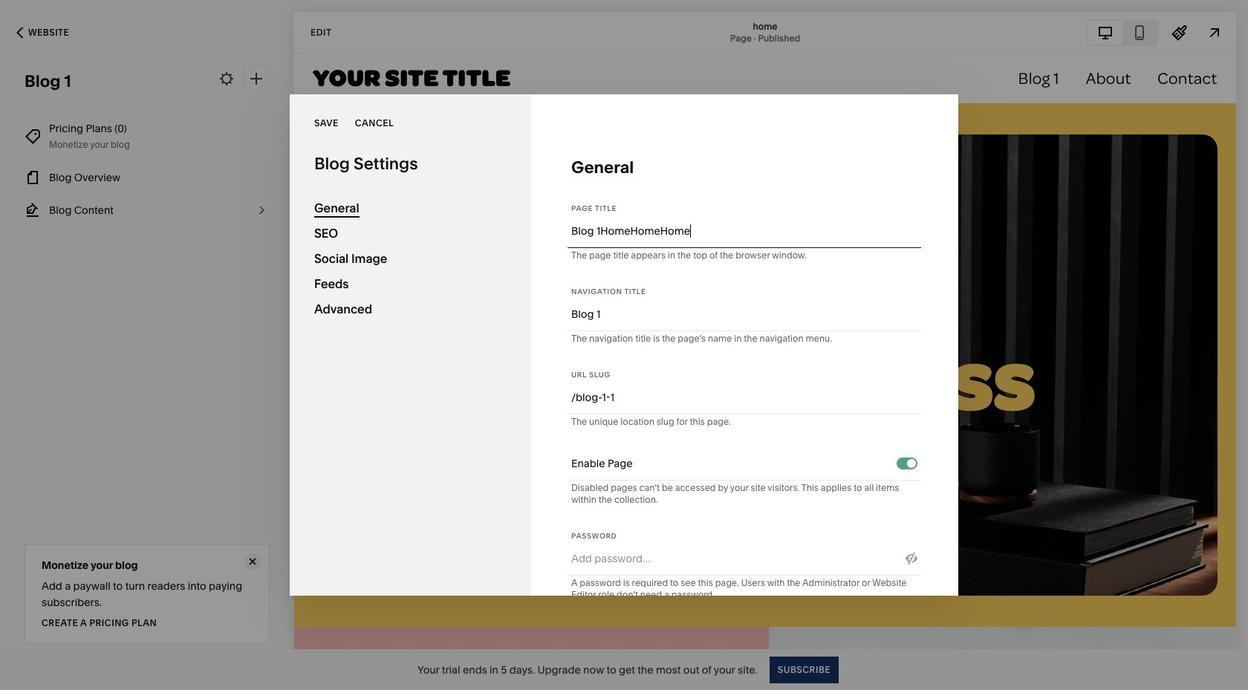 Task type: describe. For each thing, give the bounding box(es) containing it.
passwordhide icon image
[[906, 553, 918, 565]]

blog image
[[25, 202, 41, 219]]

Password password field
[[572, 543, 898, 575]]

site preview image
[[1207, 24, 1223, 41]]

desktop image
[[1098, 24, 1114, 41]]

style image
[[1172, 24, 1189, 41]]

mobile image
[[1132, 24, 1148, 41]]



Task type: locate. For each thing, give the bounding box(es) containing it.
cross small image
[[245, 554, 261, 570]]

Page Title text field
[[572, 215, 918, 248]]

settings image
[[219, 71, 235, 87]]

URL Slug text field
[[576, 381, 918, 414]]

Navigation Title text field
[[572, 298, 918, 331]]

chevron small right image
[[253, 202, 270, 219]]

plus image
[[248, 71, 265, 87]]

page image
[[25, 169, 41, 186]]

tag image
[[25, 129, 41, 145]]

tab list
[[1089, 20, 1157, 44]]

dialog
[[290, 94, 959, 601]]



